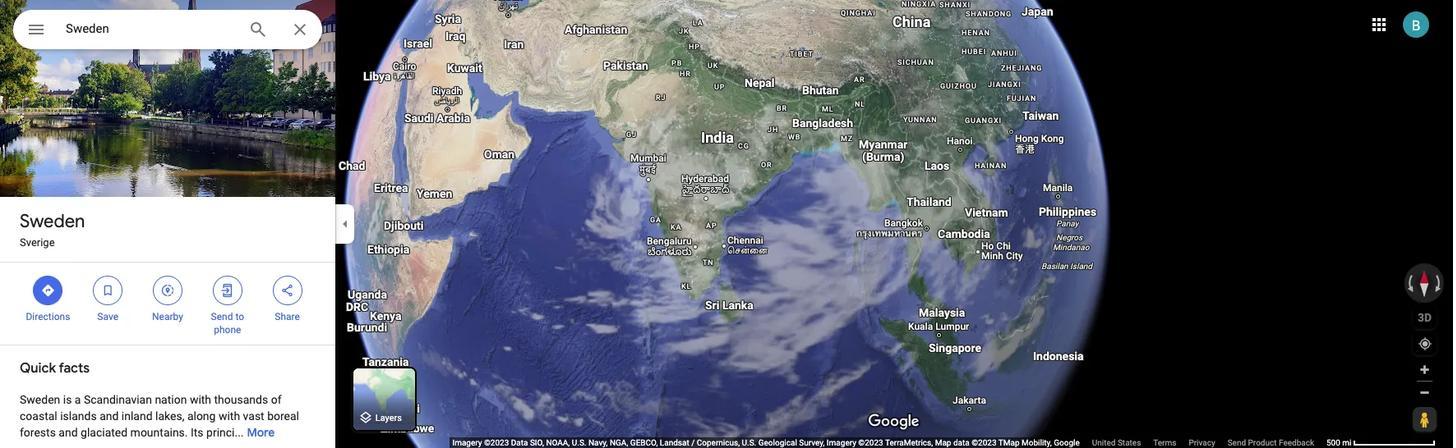 Task type: describe. For each thing, give the bounding box(es) containing it.
united states
[[1092, 439, 1141, 448]]

layers
[[375, 414, 402, 424]]

landsat
[[660, 439, 689, 448]]

show street view coverage image
[[1413, 408, 1436, 432]]

500 mi
[[1327, 439, 1352, 448]]

is
[[63, 394, 72, 407]]

phone
[[214, 325, 241, 336]]

map
[[935, 439, 951, 448]]

states
[[1118, 439, 1141, 448]]

survey,
[[799, 439, 825, 448]]

zoom in image
[[1419, 364, 1431, 376]]

gebco,
[[630, 439, 658, 448]]

a
[[75, 394, 81, 407]]

3d button
[[1413, 306, 1437, 330]]

actions for sweden region
[[0, 263, 335, 345]]

privacy button
[[1189, 438, 1216, 449]]

nga,
[[610, 439, 628, 448]]

500
[[1327, 439, 1341, 448]]

footer inside google maps element
[[452, 438, 1327, 449]]

more
[[247, 426, 275, 441]]

google account: brad klo  
(klobrad84@gmail.com) image
[[1403, 11, 1429, 38]]

1 ©2023 from the left
[[484, 439, 509, 448]]

sio,
[[530, 439, 544, 448]]

princi...
[[206, 427, 244, 440]]

show your location image
[[1418, 337, 1433, 352]]

terms
[[1154, 439, 1177, 448]]

Sweden field
[[13, 10, 322, 49]]

nearby
[[152, 312, 183, 323]]

 button
[[13, 10, 59, 53]]

its
[[191, 427, 204, 440]]

terrametrics,
[[885, 439, 933, 448]]

lakes,
[[155, 410, 184, 423]]

1 u.s. from the left
[[572, 439, 586, 448]]

3 ©2023 from the left
[[972, 439, 997, 448]]

500 mi button
[[1327, 439, 1436, 448]]

mountains.
[[130, 427, 188, 440]]

product
[[1248, 439, 1277, 448]]

coastal
[[20, 410, 57, 423]]

2 ©2023 from the left
[[858, 439, 883, 448]]

sweden for sweden sverige
[[20, 210, 85, 233]]

imagery ©2023 data sio, noaa, u.s. navy, nga, gebco, landsat / copernicus, u.s. geological survey, imagery ©2023 terrametrics, map data ©2023 tmap mobility, google
[[452, 439, 1080, 448]]

data
[[511, 439, 528, 448]]


[[26, 18, 46, 41]]

boreal
[[267, 410, 299, 423]]

collapse side panel image
[[336, 215, 354, 233]]


[[100, 282, 115, 300]]

send for send to phone
[[211, 312, 233, 323]]

quick facts
[[20, 361, 90, 377]]

along
[[187, 410, 216, 423]]

tmap
[[999, 439, 1020, 448]]

united states button
[[1092, 438, 1141, 449]]

privacy
[[1189, 439, 1216, 448]]

noaa,
[[546, 439, 570, 448]]

data
[[953, 439, 970, 448]]

1 imagery from the left
[[452, 439, 482, 448]]

sweden is a scandinavian nation with thousands of coastal islands and inland lakes, along with vast boreal forests and glaciated mountains. its princi...
[[20, 394, 299, 440]]


[[220, 282, 235, 300]]

2 u.s. from the left
[[742, 439, 756, 448]]

copernicus,
[[697, 439, 740, 448]]

scandinavian
[[84, 394, 152, 407]]

sweden sverige
[[20, 210, 85, 249]]



Task type: locate. For each thing, give the bounding box(es) containing it.
with up along
[[190, 394, 211, 407]]

send up phone on the bottom left of the page
[[211, 312, 233, 323]]

1 vertical spatial sweden
[[20, 394, 60, 407]]

with
[[190, 394, 211, 407], [219, 410, 240, 423]]

0 horizontal spatial send
[[211, 312, 233, 323]]

nation
[[155, 394, 187, 407]]

1 sweden from the top
[[20, 210, 85, 233]]

3d
[[1418, 311, 1432, 324]]

0 vertical spatial send
[[211, 312, 233, 323]]

1 horizontal spatial send
[[1228, 439, 1246, 448]]

send to phone
[[211, 312, 244, 336]]

sweden up sverige
[[20, 210, 85, 233]]

0 horizontal spatial with
[[190, 394, 211, 407]]

sweden up coastal
[[20, 394, 60, 407]]

inland
[[122, 410, 153, 423]]

with up princi...
[[219, 410, 240, 423]]

©2023 right data at bottom
[[972, 439, 997, 448]]

imagery left data
[[452, 439, 482, 448]]

u.s. left geological
[[742, 439, 756, 448]]

1 horizontal spatial ©2023
[[858, 439, 883, 448]]

islands
[[60, 410, 97, 423]]

u.s.
[[572, 439, 586, 448], [742, 439, 756, 448]]

geological
[[758, 439, 797, 448]]

to
[[235, 312, 244, 323]]

0 vertical spatial and
[[100, 410, 119, 423]]

imagery
[[452, 439, 482, 448], [827, 439, 856, 448]]


[[160, 282, 175, 300]]

2 sweden from the top
[[20, 394, 60, 407]]

save
[[97, 312, 118, 323]]

send inside send product feedback button
[[1228, 439, 1246, 448]]

1 horizontal spatial with
[[219, 410, 240, 423]]

navy,
[[588, 439, 608, 448]]

2 imagery from the left
[[827, 439, 856, 448]]

send product feedback button
[[1228, 438, 1314, 449]]

mobility,
[[1022, 439, 1052, 448]]

footer containing imagery ©2023 data sio, noaa, u.s. navy, nga, gebco, landsat / copernicus, u.s. geological survey, imagery ©2023 terrametrics, map data ©2023 tmap mobility, google
[[452, 438, 1327, 449]]

mi
[[1343, 439, 1352, 448]]

0 horizontal spatial u.s.
[[572, 439, 586, 448]]

none field inside sweden field
[[66, 19, 235, 39]]

glaciated
[[81, 427, 128, 440]]

of
[[271, 394, 282, 407]]

send inside 'send to phone'
[[211, 312, 233, 323]]

united
[[1092, 439, 1116, 448]]

vast
[[243, 410, 264, 423]]

and
[[100, 410, 119, 423], [59, 427, 78, 440]]

1 vertical spatial send
[[1228, 439, 1246, 448]]

1 horizontal spatial u.s.
[[742, 439, 756, 448]]

zoom out image
[[1419, 387, 1431, 399]]

more button
[[247, 413, 275, 449]]

send
[[211, 312, 233, 323], [1228, 439, 1246, 448]]

 search field
[[13, 10, 322, 53]]

1 vertical spatial and
[[59, 427, 78, 440]]

facts
[[59, 361, 90, 377]]

©2023 left data
[[484, 439, 509, 448]]

©2023
[[484, 439, 509, 448], [858, 439, 883, 448], [972, 439, 997, 448]]

and up glaciated
[[100, 410, 119, 423]]

None field
[[66, 19, 235, 39]]

0 vertical spatial with
[[190, 394, 211, 407]]

thousands
[[214, 394, 268, 407]]

google
[[1054, 439, 1080, 448]]

sweden inside sweden is a scandinavian nation with thousands of coastal islands and inland lakes, along with vast boreal forests and glaciated mountains. its princi...
[[20, 394, 60, 407]]

google maps element
[[0, 0, 1453, 449]]

©2023 left terrametrics,
[[858, 439, 883, 448]]

0 horizontal spatial and
[[59, 427, 78, 440]]

0 horizontal spatial imagery
[[452, 439, 482, 448]]

share
[[275, 312, 300, 323]]

forests
[[20, 427, 56, 440]]

0 vertical spatial sweden
[[20, 210, 85, 233]]

2 horizontal spatial ©2023
[[972, 439, 997, 448]]

1 horizontal spatial imagery
[[827, 439, 856, 448]]

directions
[[26, 312, 70, 323]]


[[280, 282, 295, 300]]

sweden
[[20, 210, 85, 233], [20, 394, 60, 407]]

0 horizontal spatial ©2023
[[484, 439, 509, 448]]

sweden main content
[[0, 0, 335, 449]]

send for send product feedback
[[1228, 439, 1246, 448]]


[[41, 282, 55, 300]]

feedback
[[1279, 439, 1314, 448]]

1 horizontal spatial and
[[100, 410, 119, 423]]

send left product
[[1228, 439, 1246, 448]]

and down islands
[[59, 427, 78, 440]]

sverige
[[20, 237, 55, 249]]

quick
[[20, 361, 56, 377]]

terms button
[[1154, 438, 1177, 449]]

sweden for sweden is a scandinavian nation with thousands of coastal islands and inland lakes, along with vast boreal forests and glaciated mountains. its princi...
[[20, 394, 60, 407]]

u.s. left navy,
[[572, 439, 586, 448]]

imagery right survey,
[[827, 439, 856, 448]]

/
[[691, 439, 695, 448]]

footer
[[452, 438, 1327, 449]]

1 vertical spatial with
[[219, 410, 240, 423]]

send product feedback
[[1228, 439, 1314, 448]]



Task type: vqa. For each thing, say whether or not it's contained in the screenshot.
Angeles's Nonstop
no



